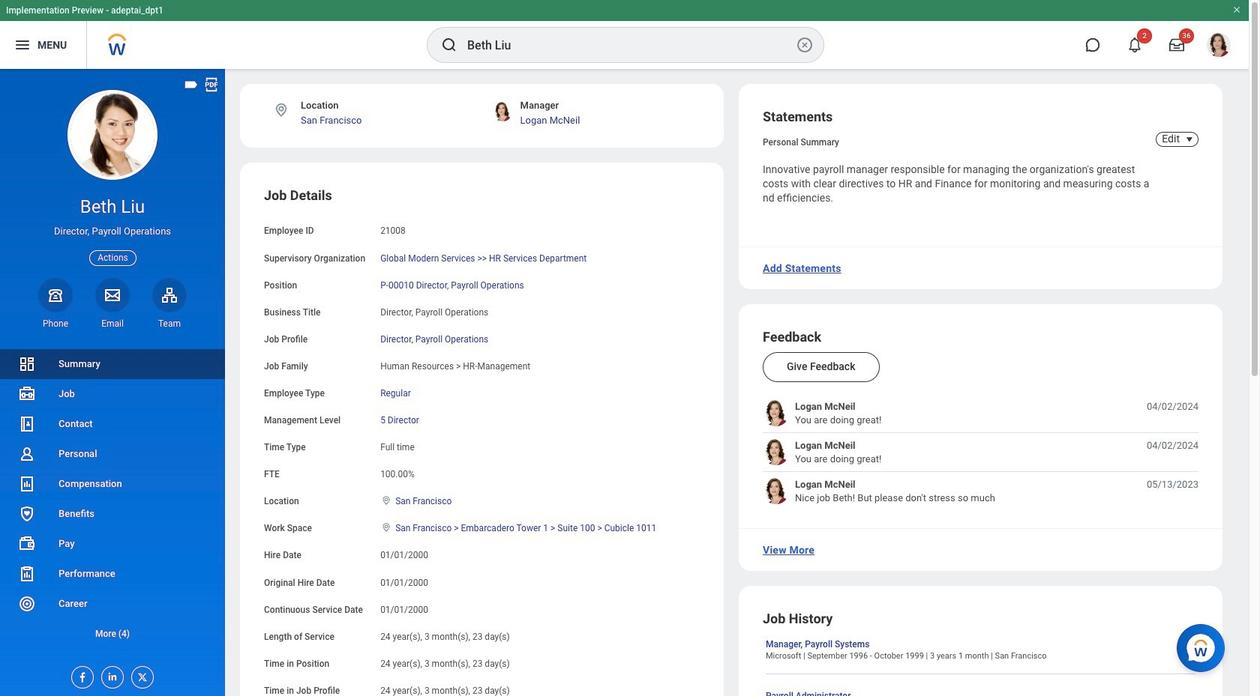 Task type: vqa. For each thing, say whether or not it's contained in the screenshot.
Employee's Photo (Logan McNeil) to the bottom
yes



Task type: locate. For each thing, give the bounding box(es) containing it.
notifications large image
[[1128, 38, 1143, 53]]

pay image
[[18, 536, 36, 554]]

3 employee's photo (logan mcneil) image from the top
[[763, 479, 789, 505]]

1 vertical spatial location image
[[380, 523, 392, 534]]

2 vertical spatial employee's photo (logan mcneil) image
[[763, 479, 789, 505]]

phone image
[[45, 286, 66, 304]]

0 vertical spatial employee's photo (logan mcneil) image
[[763, 401, 789, 427]]

Search Workday  search field
[[467, 29, 793, 62]]

phone beth liu element
[[38, 318, 73, 330]]

navigation pane region
[[0, 69, 225, 697]]

email beth liu element
[[95, 318, 130, 330]]

full time element
[[380, 440, 415, 453]]

list
[[0, 350, 225, 650], [763, 401, 1199, 505]]

location image
[[380, 496, 392, 507], [380, 523, 392, 534]]

1 horizontal spatial list
[[763, 401, 1199, 505]]

banner
[[0, 0, 1249, 69]]

personal summary element
[[763, 134, 839, 148]]

mail image
[[104, 286, 122, 304]]

compensation image
[[18, 476, 36, 494]]

personal image
[[18, 446, 36, 464]]

performance image
[[18, 566, 36, 584]]

1 vertical spatial employee's photo (logan mcneil) image
[[763, 440, 789, 466]]

justify image
[[14, 36, 32, 54]]

employee's photo (logan mcneil) image
[[763, 401, 789, 427], [763, 440, 789, 466], [763, 479, 789, 505]]

0 vertical spatial location image
[[380, 496, 392, 507]]

group
[[264, 187, 700, 697]]



Task type: describe. For each thing, give the bounding box(es) containing it.
1 location image from the top
[[380, 496, 392, 507]]

facebook image
[[72, 668, 89, 684]]

caret down image
[[1181, 134, 1199, 146]]

team beth liu element
[[152, 318, 187, 330]]

summary image
[[18, 356, 36, 374]]

career image
[[18, 596, 36, 614]]

0 horizontal spatial list
[[0, 350, 225, 650]]

contact image
[[18, 416, 36, 434]]

benefits image
[[18, 506, 36, 524]]

profile logan mcneil image
[[1207, 33, 1231, 60]]

view printable version (pdf) image
[[203, 77, 220, 93]]

x image
[[132, 668, 149, 684]]

1 employee's photo (logan mcneil) image from the top
[[763, 401, 789, 427]]

location image
[[273, 102, 290, 119]]

linkedin image
[[102, 668, 119, 683]]

search image
[[440, 36, 458, 54]]

x circle image
[[796, 36, 814, 54]]

2 location image from the top
[[380, 523, 392, 534]]

tag image
[[183, 77, 200, 93]]

close environment banner image
[[1233, 5, 1242, 14]]

view team image
[[161, 286, 179, 304]]

2 employee's photo (logan mcneil) image from the top
[[763, 440, 789, 466]]

job image
[[18, 386, 36, 404]]

inbox large image
[[1170, 38, 1185, 53]]



